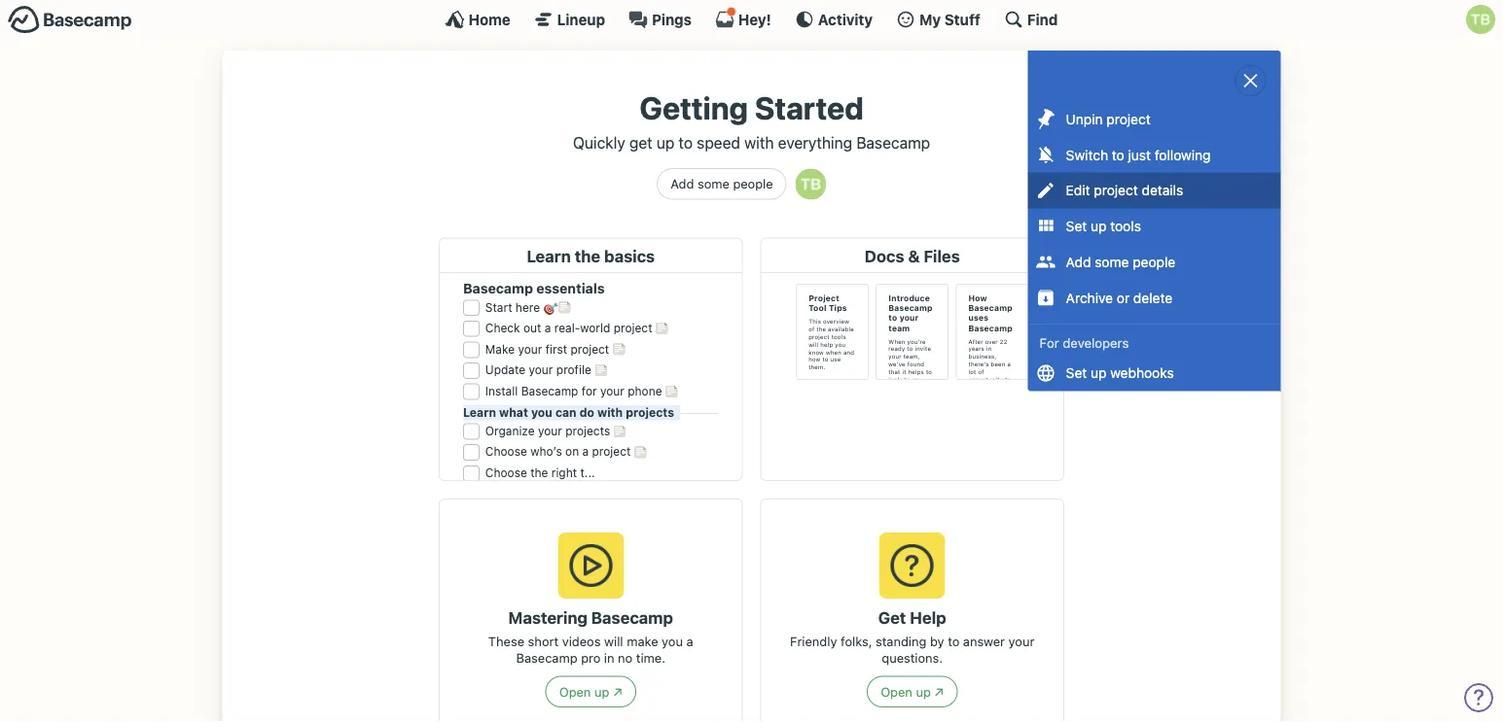 Task type: locate. For each thing, give the bounding box(es) containing it.
1 vertical spatial add some people
[[1066, 254, 1176, 270]]

set down edit
[[1066, 218, 1087, 234]]

tim burton image
[[796, 169, 827, 200]]

switch accounts image
[[8, 5, 132, 35]]

1 vertical spatial add some people link
[[1028, 244, 1281, 280]]

some
[[698, 177, 730, 191], [1095, 254, 1129, 270]]

0 vertical spatial up
[[657, 133, 675, 152]]

add down getting on the top
[[671, 177, 694, 191]]

up left tools
[[1091, 218, 1107, 234]]

1 vertical spatial add
[[1066, 254, 1091, 270]]

home
[[469, 11, 511, 28]]

set up tools link
[[1028, 209, 1281, 244]]

0 vertical spatial add some people link
[[657, 168, 787, 200]]

to left speed
[[679, 133, 693, 152]]

my stuff button
[[896, 10, 981, 29]]

up for set up webhooks
[[1091, 365, 1107, 381]]

project up switch to just following
[[1107, 111, 1151, 127]]

0 vertical spatial add some people
[[671, 177, 773, 191]]

set
[[1066, 218, 1087, 234], [1066, 365, 1087, 381]]

1 horizontal spatial people
[[1133, 254, 1176, 270]]

0 vertical spatial add
[[671, 177, 694, 191]]

switch
[[1066, 147, 1108, 163]]

home link
[[445, 10, 511, 29]]

add some people
[[671, 177, 773, 191], [1066, 254, 1176, 270]]

people
[[733, 177, 773, 191], [1133, 254, 1176, 270]]

1 set from the top
[[1066, 218, 1087, 234]]

0 horizontal spatial people
[[733, 177, 773, 191]]

1 vertical spatial people
[[1133, 254, 1176, 270]]

just
[[1128, 147, 1151, 163]]

1 vertical spatial up
[[1091, 218, 1107, 234]]

get
[[629, 133, 653, 152]]

project up tools
[[1094, 183, 1138, 199]]

find button
[[1004, 10, 1058, 29]]

up inside getting started quickly get up to speed with everything basecamp
[[657, 133, 675, 152]]

people down set up tools link
[[1133, 254, 1176, 270]]

0 vertical spatial set
[[1066, 218, 1087, 234]]

add some people link
[[657, 168, 787, 200], [1028, 244, 1281, 280]]

project
[[1107, 111, 1151, 127], [1094, 183, 1138, 199]]

up down developers
[[1091, 365, 1107, 381]]

unpin project link
[[1028, 101, 1281, 137]]

2 vertical spatial up
[[1091, 365, 1107, 381]]

edit project details
[[1066, 183, 1183, 199]]

1 horizontal spatial some
[[1095, 254, 1129, 270]]

1 vertical spatial set
[[1066, 365, 1087, 381]]

1 horizontal spatial add
[[1066, 254, 1091, 270]]

0 vertical spatial people
[[733, 177, 773, 191]]

some up archive or delete
[[1095, 254, 1129, 270]]

details
[[1142, 183, 1183, 199]]

add some people link down speed
[[657, 168, 787, 200]]

archive
[[1066, 290, 1113, 306]]

up
[[657, 133, 675, 152], [1091, 218, 1107, 234], [1091, 365, 1107, 381]]

stuff
[[945, 11, 981, 28]]

0 horizontal spatial add
[[671, 177, 694, 191]]

add up the archive
[[1066, 254, 1091, 270]]

to left just
[[1112, 147, 1125, 163]]

to
[[679, 133, 693, 152], [1112, 147, 1125, 163]]

set for set up webhooks
[[1066, 365, 1087, 381]]

0 horizontal spatial to
[[679, 133, 693, 152]]

0 vertical spatial some
[[698, 177, 730, 191]]

set down for developers
[[1066, 365, 1087, 381]]

0 vertical spatial project
[[1107, 111, 1151, 127]]

edit
[[1066, 183, 1090, 199]]

add
[[671, 177, 694, 191], [1066, 254, 1091, 270]]

add some people up archive or delete
[[1066, 254, 1176, 270]]

activity
[[818, 11, 873, 28]]

basecamp
[[857, 133, 930, 152]]

1 vertical spatial project
[[1094, 183, 1138, 199]]

add some people link up delete
[[1028, 244, 1281, 280]]

quickly
[[573, 133, 625, 152]]

up for set up tools
[[1091, 218, 1107, 234]]

up right get
[[657, 133, 675, 152]]

archive or delete
[[1066, 290, 1173, 306]]

people down with
[[733, 177, 773, 191]]

started
[[755, 90, 864, 126]]

add some people down speed
[[671, 177, 773, 191]]

0 horizontal spatial some
[[698, 177, 730, 191]]

getting
[[640, 90, 748, 126]]

0 horizontal spatial add some people link
[[657, 168, 787, 200]]

hey! button
[[715, 7, 771, 29]]

main element
[[0, 0, 1503, 38]]

some down speed
[[698, 177, 730, 191]]

2 set from the top
[[1066, 365, 1087, 381]]



Task type: vqa. For each thing, say whether or not it's contained in the screenshot.
Add
yes



Task type: describe. For each thing, give the bounding box(es) containing it.
for developers
[[1040, 335, 1129, 351]]

following
[[1155, 147, 1211, 163]]

set for set up tools
[[1066, 218, 1087, 234]]

getting started quickly get up to speed with everything basecamp
[[573, 90, 930, 152]]

project for edit
[[1094, 183, 1138, 199]]

speed
[[697, 133, 740, 152]]

switch to just following link
[[1028, 137, 1281, 173]]

lineup link
[[534, 10, 605, 29]]

set up webhooks link
[[1028, 356, 1281, 391]]

unpin
[[1066, 111, 1103, 127]]

tools
[[1111, 218, 1141, 234]]

1 horizontal spatial to
[[1112, 147, 1125, 163]]

1 vertical spatial some
[[1095, 254, 1129, 270]]

0 horizontal spatial add some people
[[671, 177, 773, 191]]

with
[[745, 133, 774, 152]]

edit project details link
[[1028, 173, 1281, 209]]

1 horizontal spatial add some people
[[1066, 254, 1176, 270]]

find
[[1027, 11, 1058, 28]]

delete
[[1134, 290, 1173, 306]]

my stuff
[[920, 11, 981, 28]]

developers
[[1063, 335, 1129, 351]]

switch to just following
[[1066, 147, 1211, 163]]

unpin project
[[1066, 111, 1151, 127]]

for
[[1040, 335, 1059, 351]]

everything
[[778, 133, 853, 152]]

pings button
[[629, 10, 692, 29]]

set up webhooks
[[1066, 365, 1174, 381]]

activity link
[[795, 10, 873, 29]]

my
[[920, 11, 941, 28]]

set up tools
[[1066, 218, 1141, 234]]

pings
[[652, 11, 692, 28]]

project for unpin
[[1107, 111, 1151, 127]]

tim burton image
[[1466, 5, 1496, 34]]

1 horizontal spatial add some people link
[[1028, 244, 1281, 280]]

hey!
[[738, 11, 771, 28]]

archive or delete link
[[1028, 280, 1281, 316]]

lineup
[[557, 11, 605, 28]]

webhooks
[[1111, 365, 1174, 381]]

or
[[1117, 290, 1130, 306]]

to inside getting started quickly get up to speed with everything basecamp
[[679, 133, 693, 152]]



